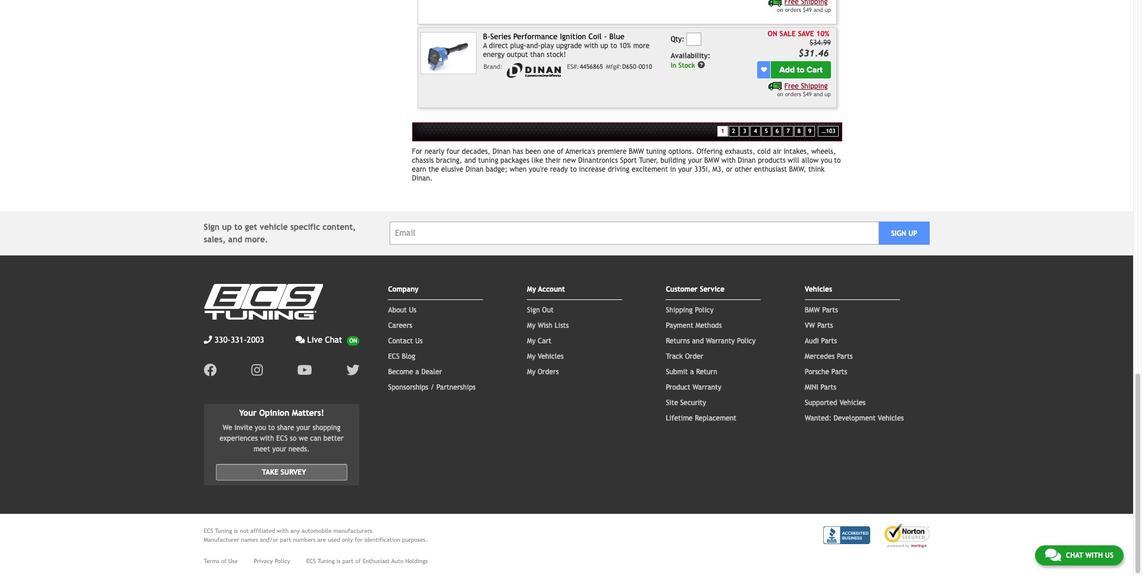 Task type: vqa. For each thing, say whether or not it's contained in the screenshot.
bottom 'comments' icon
no



Task type: describe. For each thing, give the bounding box(es) containing it.
returns and warranty policy
[[666, 337, 756, 345]]

2 vertical spatial us
[[1105, 552, 1114, 561]]

up inside free shipping on orders $49 and up
[[825, 91, 831, 97]]

so
[[290, 435, 297, 443]]

vehicles up wanted: development vehicles
[[840, 399, 866, 407]]

youtube logo image
[[297, 364, 312, 377]]

needs.
[[289, 446, 310, 454]]

than
[[530, 51, 545, 59]]

add to cart button
[[771, 61, 831, 78]]

more.
[[245, 235, 268, 244]]

get
[[245, 222, 257, 232]]

we invite you to share your shopping experiences with ecs so we can better meet your needs.
[[220, 424, 344, 454]]

question sign image
[[698, 61, 706, 69]]

chat inside "link"
[[325, 335, 342, 345]]

contact us link
[[388, 337, 423, 345]]

to inside b-series performance ignition coil - blue a direct plug-and-play upgrade with up to 10% more energy output than stock!
[[611, 42, 617, 50]]

about us link
[[388, 306, 417, 314]]

1 vertical spatial tuning
[[478, 156, 498, 165]]

terms
[[204, 559, 219, 565]]

invite
[[235, 424, 253, 433]]

twitter logo image
[[347, 364, 360, 377]]

bmw parts link
[[805, 306, 838, 314]]

your up 335i,
[[688, 156, 702, 165]]

coil
[[589, 32, 602, 41]]

you're
[[529, 165, 548, 173]]

has
[[513, 147, 523, 156]]

6 link
[[772, 126, 783, 137]]

my for my orders
[[527, 368, 536, 376]]

performance
[[513, 32, 558, 41]]

ecs tuning is not affiliated with any automobile manufacturers. manufacturer names and/or part numbers are used only for identification purposes.
[[204, 529, 428, 544]]

mercedes parts link
[[805, 353, 853, 361]]

is for part
[[337, 559, 341, 565]]

es#4456865 - d650-0010 - b-series performance ignition coil - blue - a direct plug-and-play upgrade with up to 10% more energy output than stock! - dinan - bmw mini image
[[421, 32, 477, 74]]

series
[[490, 32, 511, 41]]

mini
[[805, 384, 819, 392]]

become a dealer
[[388, 368, 442, 376]]

1 vertical spatial part
[[342, 559, 354, 565]]

0 horizontal spatial cart
[[538, 337, 552, 345]]

to inside "button"
[[797, 65, 805, 75]]

parts for mercedes parts
[[837, 353, 853, 361]]

development
[[834, 414, 876, 423]]

my wish lists
[[527, 322, 569, 330]]

you inside we invite you to share your shopping experiences with ecs so we can better meet your needs.
[[255, 424, 266, 433]]

0 vertical spatial dinan
[[493, 147, 511, 156]]

ecs for ecs tuning is not affiliated with any automobile manufacturers. manufacturer names and/or part numbers are used only for identification purposes.
[[204, 529, 213, 535]]

d650-
[[622, 63, 639, 70]]

comments image for chat
[[1045, 549, 1061, 563]]

parts for porsche parts
[[832, 368, 848, 376]]

1 $49 from the top
[[803, 7, 812, 13]]

when
[[510, 165, 527, 173]]

with inside chat with us link
[[1086, 552, 1103, 561]]

to inside "sign up to get vehicle specific content, sales, and more."
[[234, 222, 242, 232]]

careers
[[388, 322, 412, 330]]

b-series performance ignition coil - blue link
[[483, 32, 625, 41]]

supported
[[805, 399, 838, 407]]

take survey
[[262, 469, 306, 477]]

on orders $49 and up
[[777, 7, 831, 13]]

customer service
[[666, 285, 725, 294]]

increase
[[579, 165, 606, 173]]

track
[[666, 353, 683, 361]]

earn
[[412, 165, 426, 173]]

to inside we invite you to share your shopping experiences with ecs so we can better meet your needs.
[[268, 424, 275, 433]]

are
[[317, 537, 326, 544]]

porsche parts link
[[805, 368, 848, 376]]

porsche
[[805, 368, 830, 376]]

take survey button
[[216, 465, 348, 482]]

survey
[[281, 469, 306, 477]]

with inside we invite you to share your shopping experiences with ecs so we can better meet your needs.
[[260, 435, 274, 443]]

comments image for live
[[296, 336, 305, 344]]

and inside free shipping on orders $49 and up
[[814, 91, 823, 97]]

lists
[[555, 322, 569, 330]]

out
[[542, 306, 554, 314]]

vw parts link
[[805, 322, 833, 330]]

we
[[299, 435, 308, 443]]

your opinion matters!
[[239, 408, 324, 418]]

2 free shipping image from the top
[[769, 82, 783, 91]]

parts for mini parts
[[821, 384, 837, 392]]

manufacturers.
[[334, 529, 374, 535]]

badge;
[[486, 165, 508, 173]]

privacy
[[254, 559, 273, 565]]

on
[[768, 30, 778, 38]]

sign for sign up to get vehicle specific content, sales, and more.
[[204, 222, 220, 232]]

wanted: development vehicles link
[[805, 414, 904, 423]]

and/or
[[260, 537, 278, 544]]

tuning for not
[[215, 529, 232, 535]]

part inside ecs tuning is not affiliated with any automobile manufacturers. manufacturer names and/or part numbers are used only for identification purposes.
[[280, 537, 291, 544]]

and inside for nearly four decades, dinan has been one of america's premiere bmw tuning options. offering exhausts, cold air intakes, wheels, chassis bracing, and tuning packages like their new dinantronics sport tuner, building your bmw with dinan products will allow you to earn the elusive dinan badge; when you're ready to increase driving excitement in your 335i, m3, or other enthusiast bmw, think dinan.
[[465, 156, 476, 165]]

es#:
[[567, 63, 579, 70]]

elusive
[[441, 165, 464, 173]]

0 horizontal spatial shipping
[[666, 306, 693, 314]]

parts for audi parts
[[821, 337, 837, 345]]

to down wheels,
[[834, 156, 841, 165]]

3 link
[[740, 126, 750, 137]]

meet
[[254, 446, 270, 454]]

sponsorships
[[388, 384, 429, 392]]

vehicles right development on the bottom of the page
[[878, 414, 904, 423]]

payment
[[666, 322, 694, 330]]

for nearly four decades, dinan has been one of america's premiere bmw tuning options. offering exhausts, cold air intakes, wheels, chassis bracing, and tuning packages like their new dinantronics sport tuner, building your bmw with dinan products will allow you to earn the elusive dinan badge; when you're ready to increase driving excitement in your 335i, m3, or other enthusiast bmw, think dinan.
[[412, 147, 841, 182]]

free
[[785, 82, 799, 90]]

submit
[[666, 368, 688, 376]]

vw parts
[[805, 322, 833, 330]]

instagram logo image
[[251, 364, 263, 377]]

automobile
[[302, 529, 332, 535]]

dinan - corporate logo image
[[505, 63, 564, 78]]

and-
[[527, 42, 541, 50]]

ecs blog
[[388, 353, 415, 361]]

parts for vw parts
[[818, 322, 833, 330]]

1 horizontal spatial bmw
[[704, 156, 720, 165]]

air
[[773, 147, 782, 156]]

335i,
[[695, 165, 711, 173]]

sponsorships / partnerships
[[388, 384, 476, 392]]

1 horizontal spatial of
[[355, 559, 361, 565]]

phone image
[[204, 336, 212, 344]]

my cart link
[[527, 337, 552, 345]]

1 orders from the top
[[785, 7, 801, 13]]

options.
[[669, 147, 695, 156]]

holdings
[[405, 559, 428, 565]]

1 vertical spatial warranty
[[693, 384, 722, 392]]

returns
[[666, 337, 690, 345]]

and up order
[[692, 337, 704, 345]]

vehicles up orders
[[538, 353, 564, 361]]

lifetime
[[666, 414, 693, 423]]

to down "new"
[[570, 165, 577, 173]]

my for my vehicles
[[527, 353, 536, 361]]

contact us
[[388, 337, 423, 345]]

2 link
[[729, 126, 739, 137]]

about us
[[388, 306, 417, 314]]

0 vertical spatial warranty
[[706, 337, 735, 345]]

wanted: development vehicles
[[805, 414, 904, 423]]

orders inside free shipping on orders $49 and up
[[785, 91, 801, 97]]

new
[[563, 156, 576, 165]]

1 vertical spatial chat
[[1066, 552, 1084, 561]]

track order link
[[666, 353, 704, 361]]

free shipping on orders $49 and up
[[777, 82, 831, 97]]

0 vertical spatial tuning
[[646, 147, 667, 156]]

products
[[758, 156, 786, 165]]

blue
[[610, 32, 625, 41]]

exhausts,
[[725, 147, 755, 156]]

/
[[431, 384, 434, 392]]

content,
[[323, 222, 356, 232]]

ecs blog link
[[388, 353, 415, 361]]



Task type: locate. For each thing, give the bounding box(es) containing it.
vehicles up bmw parts link
[[805, 285, 833, 294]]

policy for shipping policy
[[695, 306, 714, 314]]

warranty down return
[[693, 384, 722, 392]]

returns and warranty policy link
[[666, 337, 756, 345]]

2 vertical spatial bmw
[[805, 306, 820, 314]]

or
[[726, 165, 733, 173]]

10% inside b-series performance ignition coil - blue a direct plug-and-play upgrade with up to 10% more energy output than stock!
[[619, 42, 631, 50]]

with inside for nearly four decades, dinan has been one of america's premiere bmw tuning options. offering exhausts, cold air intakes, wheels, chassis bracing, and tuning packages like their new dinantronics sport tuner, building your bmw with dinan products will allow you to earn the elusive dinan badge; when you're ready to increase driving excitement in your 335i, m3, or other enthusiast bmw, think dinan.
[[722, 156, 736, 165]]

0 vertical spatial policy
[[695, 306, 714, 314]]

part down only
[[342, 559, 354, 565]]

free shipping image up the on orders $49 and up
[[769, 0, 783, 7]]

used
[[328, 537, 340, 544]]

comments image inside live chat "link"
[[296, 336, 305, 344]]

with inside b-series performance ignition coil - blue a direct plug-and-play upgrade with up to 10% more energy output than stock!
[[584, 42, 598, 50]]

bracing,
[[436, 156, 462, 165]]

1 vertical spatial dinan
[[738, 156, 756, 165]]

my left account on the left of page
[[527, 285, 536, 294]]

up inside sign up button
[[909, 229, 918, 238]]

parts for bmw parts
[[822, 306, 838, 314]]

0 vertical spatial free shipping image
[[769, 0, 783, 7]]

…103 link
[[818, 126, 839, 137]]

privacy policy
[[254, 559, 290, 565]]

1 on from the top
[[777, 7, 784, 13]]

1 vertical spatial is
[[337, 559, 341, 565]]

in
[[671, 61, 677, 70]]

2 my from the top
[[527, 322, 536, 330]]

2 horizontal spatial policy
[[737, 337, 756, 345]]

payment methods link
[[666, 322, 722, 330]]

tuning up badge;
[[478, 156, 498, 165]]

my for my account
[[527, 285, 536, 294]]

orders down free
[[785, 91, 801, 97]]

of
[[557, 147, 564, 156], [221, 559, 227, 565], [355, 559, 361, 565]]

up inside "sign up to get vehicle specific content, sales, and more."
[[222, 222, 232, 232]]

0 horizontal spatial comments image
[[296, 336, 305, 344]]

of left use
[[221, 559, 227, 565]]

1 horizontal spatial part
[[342, 559, 354, 565]]

service
[[700, 285, 725, 294]]

0 horizontal spatial dinan
[[466, 165, 484, 173]]

your
[[239, 408, 257, 418]]

sign inside sign up button
[[891, 229, 907, 238]]

cold
[[758, 147, 771, 156]]

mercedes
[[805, 353, 835, 361]]

a for submit
[[690, 368, 694, 376]]

chat with us
[[1066, 552, 1114, 561]]

direct
[[489, 42, 508, 50]]

of inside for nearly four decades, dinan has been one of america's premiere bmw tuning options. offering exhausts, cold air intakes, wheels, chassis bracing, and tuning packages like their new dinantronics sport tuner, building your bmw with dinan products will allow you to earn the elusive dinan badge; when you're ready to increase driving excitement in your 335i, m3, or other enthusiast bmw, think dinan.
[[557, 147, 564, 156]]

ecs up manufacturer
[[204, 529, 213, 535]]

0 horizontal spatial bmw
[[629, 147, 644, 156]]

0 horizontal spatial chat
[[325, 335, 342, 345]]

1 horizontal spatial cart
[[807, 65, 823, 75]]

add to wish list image
[[761, 67, 767, 73]]

to right add
[[797, 65, 805, 75]]

parts up porsche parts link
[[837, 353, 853, 361]]

to left share
[[268, 424, 275, 433]]

sponsorships / partnerships link
[[388, 384, 476, 392]]

0 horizontal spatial sign
[[204, 222, 220, 232]]

5
[[765, 128, 768, 134]]

replacement
[[695, 414, 737, 423]]

shopping
[[313, 424, 341, 433]]

0 horizontal spatial tuning
[[478, 156, 498, 165]]

10% up '$34.99'
[[816, 30, 830, 38]]

with inside ecs tuning is not affiliated with any automobile manufacturers. manufacturer names and/or part numbers are used only for identification purposes.
[[277, 529, 289, 535]]

1 vertical spatial comments image
[[1045, 549, 1061, 563]]

sign inside "sign up to get vehicle specific content, sales, and more."
[[204, 222, 220, 232]]

us for about us
[[409, 306, 417, 314]]

on up sale
[[777, 7, 784, 13]]

and inside "sign up to get vehicle specific content, sales, and more."
[[228, 235, 242, 244]]

auto
[[392, 559, 404, 565]]

1 horizontal spatial comments image
[[1045, 549, 1061, 563]]

1 a from the left
[[415, 368, 419, 376]]

facebook logo image
[[204, 364, 217, 377]]

1 vertical spatial tuning
[[318, 559, 335, 565]]

is for not
[[234, 529, 238, 535]]

0 horizontal spatial of
[[221, 559, 227, 565]]

ecs for ecs tuning is part of enthusiast auto holdings
[[306, 559, 316, 565]]

tuning down the are
[[318, 559, 335, 565]]

is left not
[[234, 529, 238, 535]]

product
[[666, 384, 691, 392]]

2 vertical spatial policy
[[275, 559, 290, 565]]

site
[[666, 399, 678, 407]]

add
[[780, 65, 795, 75]]

1 free shipping image from the top
[[769, 0, 783, 7]]

bmw up vw
[[805, 306, 820, 314]]

my for my cart
[[527, 337, 536, 345]]

0 vertical spatial part
[[280, 537, 291, 544]]

1 link
[[718, 126, 728, 137]]

tuning up tuner,
[[646, 147, 667, 156]]

sign up to get vehicle specific content, sales, and more.
[[204, 222, 356, 244]]

1 horizontal spatial tuning
[[646, 147, 667, 156]]

account
[[538, 285, 565, 294]]

premiere
[[598, 147, 627, 156]]

2 orders from the top
[[785, 91, 801, 97]]

1 vertical spatial policy
[[737, 337, 756, 345]]

sign for sign up
[[891, 229, 907, 238]]

0 vertical spatial comments image
[[296, 336, 305, 344]]

become a dealer link
[[388, 368, 442, 376]]

not
[[240, 529, 249, 535]]

and right sales,
[[228, 235, 242, 244]]

your up we
[[296, 424, 310, 433]]

brand:
[[484, 63, 503, 70]]

2 a from the left
[[690, 368, 694, 376]]

0 vertical spatial on
[[777, 7, 784, 13]]

nearly
[[425, 147, 445, 156]]

$49 inside free shipping on orders $49 and up
[[803, 91, 812, 97]]

8 link
[[794, 126, 804, 137]]

cart down $31.46
[[807, 65, 823, 75]]

vw
[[805, 322, 815, 330]]

1 horizontal spatial tuning
[[318, 559, 335, 565]]

dinan up "other"
[[738, 156, 756, 165]]

0010
[[639, 63, 652, 70]]

Email email field
[[390, 222, 879, 245]]

availability:
[[671, 52, 711, 60]]

comments image left live on the bottom of the page
[[296, 336, 305, 344]]

parts up mercedes parts
[[821, 337, 837, 345]]

a left dealer
[[415, 368, 419, 376]]

1
[[721, 128, 725, 134]]

1 horizontal spatial is
[[337, 559, 341, 565]]

comments image inside chat with us link
[[1045, 549, 1061, 563]]

5 my from the top
[[527, 368, 536, 376]]

10% down blue
[[619, 42, 631, 50]]

for
[[355, 537, 363, 544]]

1 vertical spatial bmw
[[704, 156, 720, 165]]

america's
[[566, 147, 596, 156]]

free shipping image
[[769, 0, 783, 7], [769, 82, 783, 91]]

parts down mercedes parts
[[832, 368, 848, 376]]

parts down porsche parts link
[[821, 384, 837, 392]]

sign for sign out
[[527, 306, 540, 314]]

to left get
[[234, 222, 242, 232]]

us for contact us
[[415, 337, 423, 345]]

0 horizontal spatial tuning
[[215, 529, 232, 535]]

shipping down add to cart "button"
[[801, 82, 828, 90]]

part down any
[[280, 537, 291, 544]]

my down my cart
[[527, 353, 536, 361]]

shipping inside free shipping on orders $49 and up
[[801, 82, 828, 90]]

comments image left the chat with us
[[1045, 549, 1061, 563]]

a for become
[[415, 368, 419, 376]]

to down blue
[[611, 42, 617, 50]]

1 vertical spatial free shipping image
[[769, 82, 783, 91]]

1 vertical spatial 10%
[[619, 42, 631, 50]]

blog
[[402, 353, 415, 361]]

1 horizontal spatial you
[[821, 156, 832, 165]]

dinantronics
[[578, 156, 618, 165]]

warranty
[[706, 337, 735, 345], [693, 384, 722, 392]]

10% inside on sale save 10% $34.99 $31.46
[[816, 30, 830, 38]]

dinan
[[493, 147, 511, 156], [738, 156, 756, 165], [466, 165, 484, 173]]

tuning up manufacturer
[[215, 529, 232, 535]]

free shipping image left free
[[769, 82, 783, 91]]

2 on from the top
[[777, 91, 784, 97]]

parts up vw parts link
[[822, 306, 838, 314]]

ecs inside we invite you to share your shopping experiences with ecs so we can better meet your needs.
[[276, 435, 288, 443]]

on inside free shipping on orders $49 and up
[[777, 91, 784, 97]]

cart inside "button"
[[807, 65, 823, 75]]

tuning for part
[[318, 559, 335, 565]]

0 horizontal spatial a
[[415, 368, 419, 376]]

about
[[388, 306, 407, 314]]

audi parts link
[[805, 337, 837, 345]]

0 vertical spatial is
[[234, 529, 238, 535]]

9 link
[[805, 126, 815, 137]]

tuning
[[646, 147, 667, 156], [478, 156, 498, 165]]

submit a return link
[[666, 368, 717, 376]]

2 vertical spatial dinan
[[466, 165, 484, 173]]

dinan down decades,
[[466, 165, 484, 173]]

you right 'invite'
[[255, 424, 266, 433]]

partnerships
[[437, 384, 476, 392]]

you
[[821, 156, 832, 165], [255, 424, 266, 433]]

7 link
[[783, 126, 794, 137]]

wanted:
[[805, 414, 832, 423]]

take
[[262, 469, 279, 477]]

shipping up 'payment'
[[666, 306, 693, 314]]

chat
[[325, 335, 342, 345], [1066, 552, 1084, 561]]

manufacturer
[[204, 537, 239, 544]]

porsche parts
[[805, 368, 848, 376]]

1 vertical spatial cart
[[538, 337, 552, 345]]

my orders
[[527, 368, 559, 376]]

offering
[[697, 147, 723, 156]]

orders up sale
[[785, 7, 801, 13]]

and down decades,
[[465, 156, 476, 165]]

0 vertical spatial chat
[[325, 335, 342, 345]]

my left orders
[[527, 368, 536, 376]]

ecs left so
[[276, 435, 288, 443]]

is inside ecs tuning is not affiliated with any automobile manufacturers. manufacturer names and/or part numbers are used only for identification purposes.
[[234, 529, 238, 535]]

my up the my vehicles
[[527, 337, 536, 345]]

0 vertical spatial tuning
[[215, 529, 232, 535]]

1 vertical spatial $49
[[803, 91, 812, 97]]

0 vertical spatial orders
[[785, 7, 801, 13]]

careers link
[[388, 322, 412, 330]]

ecs for ecs blog
[[388, 353, 400, 361]]

2 horizontal spatial of
[[557, 147, 564, 156]]

payment methods
[[666, 322, 722, 330]]

2 horizontal spatial dinan
[[738, 156, 756, 165]]

2 horizontal spatial sign
[[891, 229, 907, 238]]

my vehicles link
[[527, 353, 564, 361]]

ecs inside ecs tuning is not affiliated with any automobile manufacturers. manufacturer names and/or part numbers are used only for identification purposes.
[[204, 529, 213, 535]]

0 vertical spatial us
[[409, 306, 417, 314]]

0 horizontal spatial policy
[[275, 559, 290, 565]]

1 vertical spatial on
[[777, 91, 784, 97]]

0 vertical spatial you
[[821, 156, 832, 165]]

qty:
[[671, 35, 685, 43]]

0 horizontal spatial part
[[280, 537, 291, 544]]

comments image
[[296, 336, 305, 344], [1045, 549, 1061, 563]]

bmw,
[[789, 165, 807, 173]]

0 vertical spatial shipping
[[801, 82, 828, 90]]

$49 up save
[[803, 7, 812, 13]]

tuning inside ecs tuning is not affiliated with any automobile manufacturers. manufacturer names and/or part numbers are used only for identification purposes.
[[215, 529, 232, 535]]

ecs down numbers
[[306, 559, 316, 565]]

ecs tuning image
[[204, 284, 323, 320]]

1 vertical spatial you
[[255, 424, 266, 433]]

you inside for nearly four decades, dinan has been one of america's premiere bmw tuning options. offering exhausts, cold air intakes, wheels, chassis bracing, and tuning packages like their new dinantronics sport tuner, building your bmw with dinan products will allow you to earn the elusive dinan badge; when you're ready to increase driving excitement in your 335i, m3, or other enthusiast bmw, think dinan.
[[821, 156, 832, 165]]

2 $49 from the top
[[803, 91, 812, 97]]

ecs left the blog
[[388, 353, 400, 361]]

1 horizontal spatial chat
[[1066, 552, 1084, 561]]

and down add to cart "button"
[[814, 91, 823, 97]]

0 vertical spatial 10%
[[816, 30, 830, 38]]

1 vertical spatial shipping
[[666, 306, 693, 314]]

1 horizontal spatial 10%
[[816, 30, 830, 38]]

8
[[798, 128, 801, 134]]

1 my from the top
[[527, 285, 536, 294]]

cart down wish
[[538, 337, 552, 345]]

the
[[429, 165, 439, 173]]

1 horizontal spatial a
[[690, 368, 694, 376]]

1 horizontal spatial sign
[[527, 306, 540, 314]]

bmw down offering
[[704, 156, 720, 165]]

1 horizontal spatial shipping
[[801, 82, 828, 90]]

product warranty
[[666, 384, 722, 392]]

any
[[291, 529, 300, 535]]

0 vertical spatial bmw
[[629, 147, 644, 156]]

my wish lists link
[[527, 322, 569, 330]]

2 horizontal spatial bmw
[[805, 306, 820, 314]]

bmw up sport
[[629, 147, 644, 156]]

0 horizontal spatial 10%
[[619, 42, 631, 50]]

dinan up packages
[[493, 147, 511, 156]]

my for my wish lists
[[527, 322, 536, 330]]

packages
[[501, 156, 530, 165]]

0 vertical spatial cart
[[807, 65, 823, 75]]

0 horizontal spatial is
[[234, 529, 238, 535]]

your right meet
[[272, 446, 286, 454]]

parts right vw
[[818, 322, 833, 330]]

up inside b-series performance ignition coil - blue a direct plug-and-play upgrade with up to 10% more energy output than stock!
[[601, 42, 608, 50]]

policy for privacy policy
[[275, 559, 290, 565]]

chat with us link
[[1035, 546, 1124, 566]]

up
[[825, 7, 831, 13], [601, 42, 608, 50], [825, 91, 831, 97], [222, 222, 232, 232], [909, 229, 918, 238]]

a left return
[[690, 368, 694, 376]]

4 my from the top
[[527, 353, 536, 361]]

will
[[788, 156, 800, 165]]

of right "one" at the left top of the page
[[557, 147, 564, 156]]

0 horizontal spatial you
[[255, 424, 266, 433]]

warranty down methods
[[706, 337, 735, 345]]

your right in
[[678, 165, 692, 173]]

1 horizontal spatial dinan
[[493, 147, 511, 156]]

10%
[[816, 30, 830, 38], [619, 42, 631, 50]]

$49 down add to cart "button"
[[803, 91, 812, 97]]

of left enthusiast
[[355, 559, 361, 565]]

decades,
[[462, 147, 491, 156]]

think
[[809, 165, 825, 173]]

and up save
[[814, 7, 823, 13]]

supported vehicles
[[805, 399, 866, 407]]

dealer
[[421, 368, 442, 376]]

0 vertical spatial $49
[[803, 7, 812, 13]]

you down wheels,
[[821, 156, 832, 165]]

is down the used
[[337, 559, 341, 565]]

orders
[[538, 368, 559, 376]]

save
[[798, 30, 814, 38]]

on down add
[[777, 91, 784, 97]]

1 vertical spatial orders
[[785, 91, 801, 97]]

1 horizontal spatial policy
[[695, 306, 714, 314]]

my left wish
[[527, 322, 536, 330]]

live chat link
[[296, 334, 360, 347]]

1 vertical spatial us
[[415, 337, 423, 345]]

3 my from the top
[[527, 337, 536, 345]]

None text field
[[687, 33, 702, 46]]



